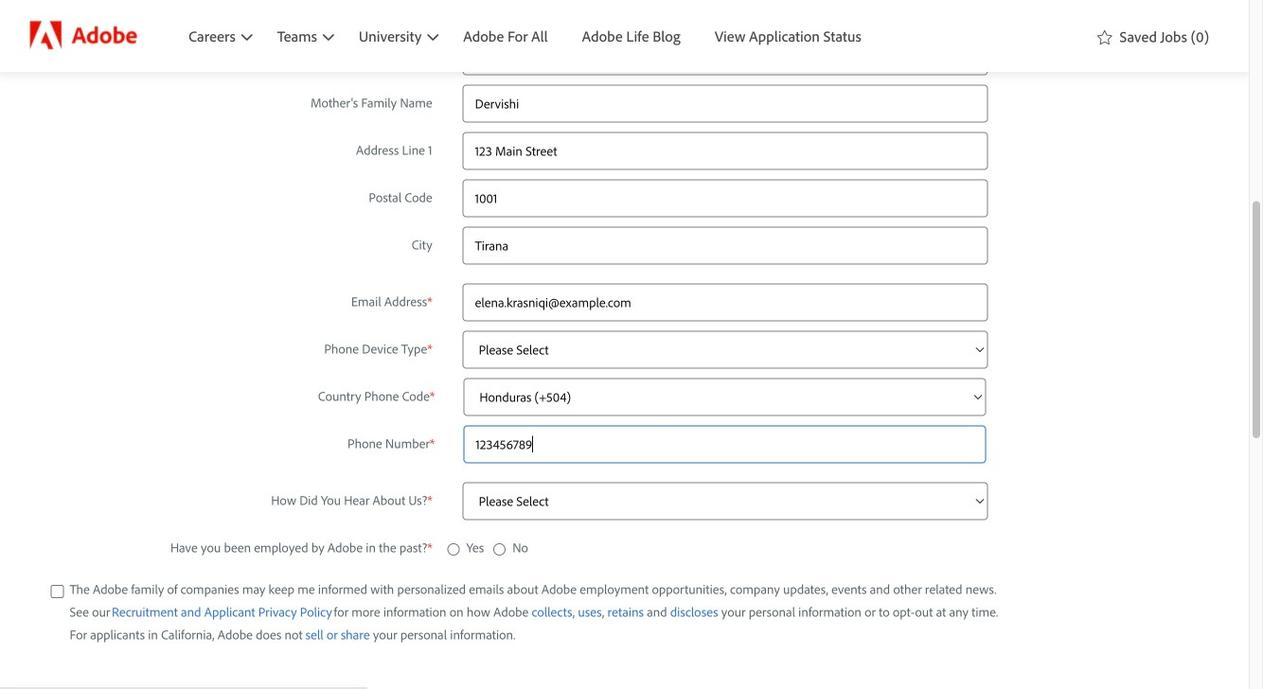 Task type: describe. For each thing, give the bounding box(es) containing it.
company logo image
[[28, 20, 142, 52]]

Postal Code text field
[[463, 179, 988, 217]]

1 list item from the left
[[446, 0, 565, 72]]

Email Address email field
[[463, 283, 988, 321]]

Phone Number text field
[[463, 425, 986, 463]]



Task type: locate. For each thing, give the bounding box(es) containing it.
Father's Family Name text field
[[463, 37, 988, 75]]

option group
[[51, 530, 1003, 559]]

2 list item from the left
[[565, 0, 698, 72]]

City text field
[[463, 227, 988, 264]]

Address Line 1 text field
[[463, 132, 988, 170]]

list
[[171, 0, 1086, 72]]

None checkbox
[[51, 582, 64, 602]]

None radio
[[494, 540, 506, 559]]

Given Name(s) text field
[[463, 0, 988, 28]]

None radio
[[448, 540, 460, 559]]

Mother's Family Name text field
[[463, 85, 988, 122]]

3 list item from the left
[[698, 0, 879, 72]]

star image
[[1097, 26, 1112, 45]]

list item
[[446, 0, 565, 72], [565, 0, 698, 72], [698, 0, 879, 72]]



Task type: vqa. For each thing, say whether or not it's contained in the screenshot.
checkbox
yes



